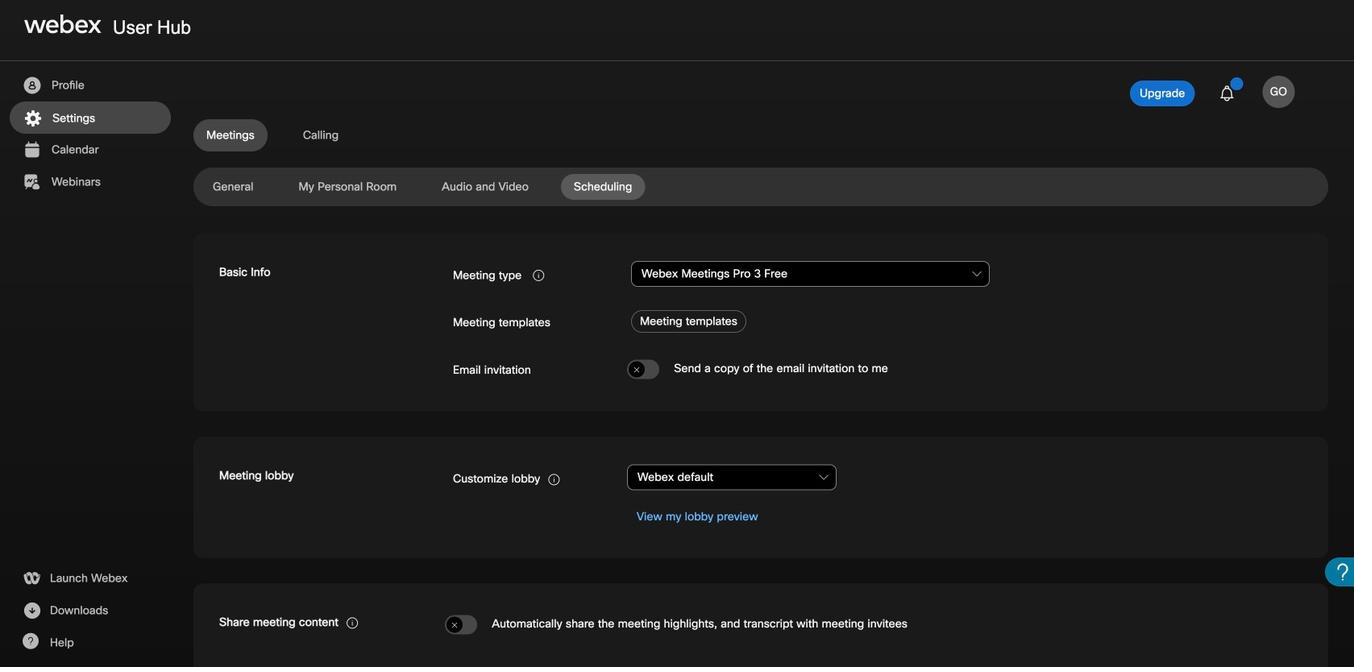 Task type: locate. For each thing, give the bounding box(es) containing it.
0 horizontal spatial mds cancel_bold image
[[451, 620, 459, 631]]

tab list
[[193, 119, 1328, 152], [193, 174, 1328, 200]]

mds cancel_bold image
[[633, 365, 641, 375], [451, 620, 459, 631]]

1 vertical spatial mds cancel_bold image
[[451, 620, 459, 631]]

mds meetings_filled image
[[22, 140, 42, 160]]

mds webinar_filled image
[[22, 172, 42, 192]]

1 vertical spatial tab list
[[193, 174, 1328, 200]]

ng help active image
[[22, 633, 39, 650]]

0 vertical spatial tab list
[[193, 119, 1328, 152]]

0 vertical spatial mds cancel_bold image
[[633, 365, 641, 375]]

1 horizontal spatial mds cancel_bold image
[[633, 365, 641, 375]]

mds people circle_filled image
[[22, 76, 42, 95]]

mds webex helix filled image
[[22, 569, 41, 588]]



Task type: describe. For each thing, give the bounding box(es) containing it.
mds settings_filled image
[[23, 109, 43, 128]]

mds content download_filled image
[[22, 601, 42, 621]]

cisco webex image
[[24, 15, 102, 34]]

2 tab list from the top
[[193, 174, 1328, 200]]

1 tab list from the top
[[193, 119, 1328, 152]]



Task type: vqa. For each thing, say whether or not it's contained in the screenshot.
mds webinar_filled ICON
yes



